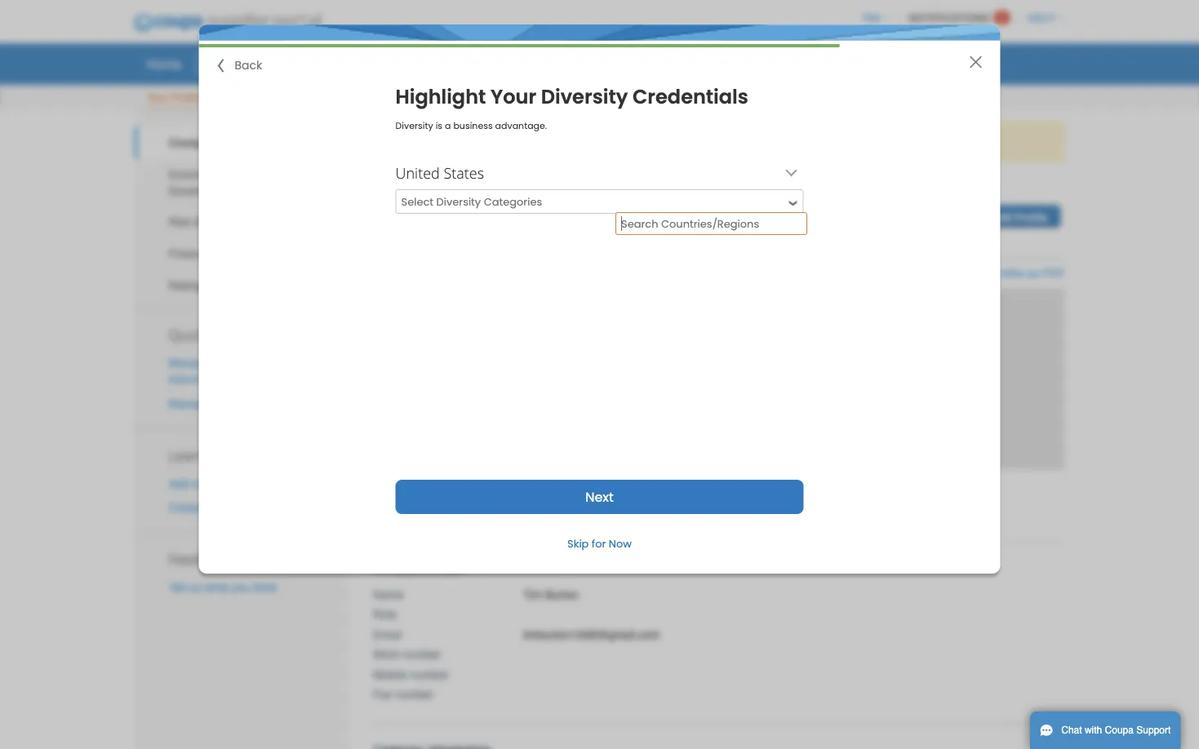 Task type: vqa. For each thing, say whether or not it's contained in the screenshot.
Revenue Histories 'HEADING'
no



Task type: describe. For each thing, give the bounding box(es) containing it.
complete
[[423, 135, 472, 148]]

create a discoverable profile link
[[169, 501, 314, 514]]

social,
[[248, 168, 282, 181]]

tim burton enterprises
[[456, 199, 689, 225]]

download profile as pdf button
[[938, 265, 1065, 281]]

manage legal entities link
[[169, 397, 277, 410]]

& for compliance
[[194, 216, 202, 229]]

0 horizontal spatial a
[[206, 501, 213, 514]]

doing
[[373, 489, 406, 502]]

setup link
[[951, 51, 1005, 76]]

support
[[1137, 725, 1172, 737]]

manage for manage legal entities
[[169, 397, 210, 410]]

to
[[535, 135, 545, 148]]

highlight your diversity credentials dialog
[[199, 25, 1001, 574]]

payment
[[213, 357, 257, 370]]

for inside alert
[[796, 135, 810, 148]]

think
[[253, 581, 277, 594]]

you
[[232, 581, 250, 594]]

Select Diversity Categories text field
[[397, 191, 783, 212]]

performance for business performance
[[716, 55, 791, 72]]

service/time sheets link
[[321, 51, 457, 76]]

your inside your profile 'link'
[[147, 91, 168, 104]]

coupa inside alert
[[641, 135, 674, 148]]

sourcing
[[815, 55, 865, 72]]

quick
[[169, 326, 205, 345]]

tim for tim burton enterprises
[[456, 199, 493, 225]]

1 vertical spatial diversity
[[396, 119, 433, 132]]

add-ons
[[889, 55, 937, 72]]

customers
[[221, 477, 274, 490]]

create
[[169, 501, 203, 514]]

primary for primary contact
[[373, 563, 416, 576]]

environmental, social, governance & diversity
[[169, 168, 289, 197]]

chat
[[1062, 725, 1083, 737]]

progress
[[839, 187, 885, 199]]

burton for tim burton enterprises
[[499, 199, 567, 225]]

your profile
[[147, 91, 201, 104]]

Search Countries/Regions text field
[[617, 213, 806, 234]]

us
[[189, 581, 201, 594]]

& for references
[[211, 279, 218, 292]]

download
[[938, 267, 989, 280]]

home link
[[136, 51, 192, 76]]

is ultimate parent
[[728, 489, 825, 502]]

tim for tim burton
[[524, 589, 542, 602]]

entities
[[240, 397, 277, 410]]

business inside tim burton enterprises banner
[[409, 489, 460, 502]]

quick links
[[169, 326, 241, 345]]

discoverable
[[216, 501, 280, 514]]

profile for your profile
[[171, 91, 201, 104]]

sheets
[[408, 55, 446, 72]]

company
[[169, 136, 221, 149]]

performance for financial performance
[[218, 247, 283, 260]]

get
[[548, 135, 564, 148]]

manage payment information link
[[169, 357, 257, 386]]

catalogs
[[589, 55, 638, 72]]

service/time
[[332, 55, 405, 72]]

by
[[625, 135, 637, 148]]

edit
[[993, 211, 1013, 223]]

burton for tim burton
[[545, 589, 579, 602]]

sourcing link
[[805, 51, 876, 76]]

is
[[436, 119, 443, 132]]

orders link
[[257, 51, 318, 76]]

financial
[[169, 247, 214, 260]]

legal
[[213, 397, 237, 410]]

united states
[[396, 163, 484, 183]]

enterprises
[[573, 199, 689, 225]]

next
[[586, 488, 614, 506]]

center
[[228, 446, 272, 465]]

primary address
[[373, 511, 464, 524]]

ultimate
[[741, 489, 786, 502]]

complete your profile to get discovered by coupa buyers that are looking for items in your category. alert
[[373, 121, 1065, 162]]

back button
[[218, 57, 262, 74]]

add more customers
[[169, 477, 274, 490]]

address
[[419, 511, 464, 524]]

pdf
[[1043, 267, 1065, 280]]

back
[[235, 58, 262, 74]]

highlight
[[396, 83, 486, 111]]

is
[[728, 489, 737, 502]]

mobile
[[373, 669, 407, 682]]

add-ons link
[[879, 51, 948, 76]]

2 vertical spatial number
[[396, 689, 434, 702]]

invoices
[[519, 55, 565, 72]]

environmental, social, governance & diversity link
[[134, 159, 349, 206]]

a inside dialog
[[445, 119, 451, 132]]

links
[[209, 326, 241, 345]]

references
[[221, 279, 280, 292]]

add-
[[889, 55, 916, 72]]

profile down coupa supplier portal image
[[206, 55, 243, 72]]

number for mobile number fax number
[[410, 669, 449, 682]]

compliance
[[205, 216, 265, 229]]

governance
[[169, 184, 231, 197]]

tell us what you think
[[169, 581, 277, 594]]

& inside environmental, social, governance & diversity
[[234, 184, 242, 197]]

close image
[[970, 56, 983, 69]]

1 your from the left
[[475, 135, 498, 148]]

company profile
[[169, 136, 260, 149]]

states
[[444, 163, 484, 183]]

highlight your diversity credentials
[[396, 83, 749, 111]]

your profile link
[[146, 88, 202, 109]]

environmental,
[[169, 168, 245, 181]]

learning
[[169, 446, 225, 465]]



Task type: locate. For each thing, give the bounding box(es) containing it.
business performance link
[[652, 51, 801, 76]]

primary for primary address
[[373, 511, 416, 524]]

burton down the to
[[499, 199, 567, 225]]

manage down information
[[169, 397, 210, 410]]

0 vertical spatial a
[[445, 119, 451, 132]]

& right risk
[[194, 216, 202, 229]]

timburton1006@gmail.com
[[524, 629, 660, 642]]

1 vertical spatial for
[[592, 537, 606, 552]]

2 your from the left
[[855, 135, 878, 148]]

0 horizontal spatial business
[[409, 489, 460, 502]]

items
[[813, 135, 840, 148]]

0 horizontal spatial profile
[[283, 501, 314, 514]]

number up mobile number fax number
[[403, 649, 442, 662]]

risk & compliance link
[[134, 206, 349, 238]]

0 vertical spatial tim
[[456, 199, 493, 225]]

tim up timburton1006@gmail.com
[[524, 589, 542, 602]]

0 vertical spatial performance
[[716, 55, 791, 72]]

ratings
[[169, 279, 207, 292]]

1 vertical spatial tim
[[524, 589, 542, 602]]

performance up credentials
[[716, 55, 791, 72]]

2 horizontal spatial diversity
[[541, 83, 628, 111]]

your down business
[[475, 135, 498, 148]]

business
[[454, 119, 493, 132]]

progress bar
[[199, 44, 841, 47]]

1 vertical spatial coupa
[[1106, 725, 1134, 737]]

catalogs link
[[579, 51, 649, 76]]

diversity down catalogs "link"
[[541, 83, 628, 111]]

profile for company profile
[[224, 136, 260, 149]]

edit profile
[[993, 211, 1049, 223]]

burton up timburton1006@gmail.com
[[545, 589, 579, 602]]

a right create
[[206, 501, 213, 514]]

profile down home link
[[171, 91, 201, 104]]

0 horizontal spatial for
[[592, 537, 606, 552]]

for inside button
[[592, 537, 606, 552]]

1 horizontal spatial coupa
[[1106, 725, 1134, 737]]

skip for now button
[[555, 531, 645, 558]]

business up address
[[409, 489, 460, 502]]

business up credentials
[[663, 55, 713, 72]]

invoices link
[[508, 51, 576, 76]]

tell us what you think button
[[169, 580, 277, 596]]

that
[[715, 135, 734, 148]]

diversity
[[541, 83, 628, 111], [396, 119, 433, 132], [245, 184, 289, 197]]

1 horizontal spatial your
[[491, 83, 537, 111]]

1 vertical spatial performance
[[218, 247, 283, 260]]

0 horizontal spatial your
[[147, 91, 168, 104]]

category.
[[881, 135, 927, 148]]

& up compliance
[[234, 184, 242, 197]]

asn link
[[460, 51, 505, 76]]

home
[[147, 55, 181, 72]]

now
[[609, 537, 632, 552]]

2 manage from the top
[[169, 397, 210, 410]]

tim burton enterprises image
[[373, 180, 439, 247]]

with
[[1085, 725, 1103, 737]]

& right ratings
[[211, 279, 218, 292]]

skip
[[568, 537, 589, 552]]

number down work number
[[410, 669, 449, 682]]

1 horizontal spatial add
[[713, 220, 731, 233]]

setup
[[961, 55, 994, 72]]

ratings & references link
[[134, 270, 349, 301]]

manage for manage payment information
[[169, 357, 210, 370]]

your inside highlight your diversity credentials dialog
[[491, 83, 537, 111]]

profile right 'edit'
[[1016, 211, 1049, 223]]

0 vertical spatial &
[[234, 184, 242, 197]]

add inside "add country/region" popup button
[[713, 220, 731, 233]]

diversity inside environmental, social, governance & diversity
[[245, 184, 289, 197]]

1 vertical spatial &
[[194, 216, 202, 229]]

profile inside button
[[992, 267, 1024, 280]]

1 vertical spatial business
[[409, 489, 460, 502]]

1 horizontal spatial &
[[211, 279, 218, 292]]

manage inside manage payment information
[[169, 357, 210, 370]]

0 vertical spatial coupa
[[641, 135, 674, 148]]

1 horizontal spatial for
[[796, 135, 810, 148]]

1 vertical spatial number
[[410, 669, 449, 682]]

primary inside tim burton enterprises banner
[[373, 511, 416, 524]]

profile for download profile as pdf
[[992, 267, 1024, 280]]

add up create
[[169, 477, 189, 490]]

add left country/region
[[713, 220, 731, 233]]

primary contact
[[373, 563, 462, 576]]

add for add country/region
[[713, 220, 731, 233]]

profile right discoverable
[[283, 501, 314, 514]]

discovered
[[567, 135, 622, 148]]

are
[[737, 135, 754, 148]]

as
[[463, 489, 477, 502]]

0 horizontal spatial your
[[475, 135, 498, 148]]

for right skip
[[592, 537, 606, 552]]

1 horizontal spatial a
[[445, 119, 451, 132]]

create a discoverable profile
[[169, 501, 314, 514]]

1 vertical spatial add
[[169, 477, 189, 490]]

manage legal entities
[[169, 397, 277, 410]]

risk
[[169, 216, 191, 229]]

1 primary from the top
[[373, 511, 416, 524]]

0 vertical spatial primary
[[373, 511, 416, 524]]

financial performance link
[[134, 238, 349, 270]]

united
[[396, 163, 440, 183]]

coupa supplier portal image
[[122, 2, 333, 43]]

2 primary from the top
[[373, 563, 416, 576]]

primary down the doing
[[373, 511, 416, 524]]

tim
[[456, 199, 493, 225], [524, 589, 542, 602]]

1 horizontal spatial diversity
[[396, 119, 433, 132]]

complete your profile to get discovered by coupa buyers that are looking for items in your category.
[[423, 135, 927, 148]]

doing business as
[[373, 489, 477, 502]]

in
[[843, 135, 852, 148]]

for left items
[[796, 135, 810, 148]]

primary
[[373, 511, 416, 524], [373, 563, 416, 576]]

0 horizontal spatial diversity
[[245, 184, 289, 197]]

name
[[373, 589, 404, 602]]

1 vertical spatial primary
[[373, 563, 416, 576]]

1 vertical spatial profile
[[283, 501, 314, 514]]

number for work number
[[403, 649, 442, 662]]

profile left progress
[[803, 187, 836, 199]]

profile progress
[[803, 187, 885, 199]]

for
[[796, 135, 810, 148], [592, 537, 606, 552]]

1 vertical spatial a
[[206, 501, 213, 514]]

2 vertical spatial &
[[211, 279, 218, 292]]

what
[[204, 581, 228, 594]]

0 vertical spatial number
[[403, 649, 442, 662]]

service/time sheets
[[332, 55, 446, 72]]

a
[[445, 119, 451, 132], [206, 501, 213, 514]]

profile inside 'link'
[[171, 91, 201, 104]]

add
[[713, 220, 731, 233], [169, 477, 189, 490]]

0 horizontal spatial add
[[169, 477, 189, 490]]

0 vertical spatial burton
[[499, 199, 567, 225]]

1 horizontal spatial tim
[[524, 589, 542, 602]]

0 vertical spatial diversity
[[541, 83, 628, 111]]

information
[[169, 373, 225, 386]]

fax
[[373, 689, 392, 702]]

number down mobile
[[396, 689, 434, 702]]

feedback
[[169, 550, 230, 569]]

0 vertical spatial manage
[[169, 357, 210, 370]]

add country/region
[[713, 220, 804, 233]]

credentials
[[633, 83, 749, 111]]

0 horizontal spatial &
[[194, 216, 202, 229]]

profile up social,
[[224, 136, 260, 149]]

business performance
[[663, 55, 791, 72]]

0 horizontal spatial tim
[[456, 199, 493, 225]]

coupa right the with
[[1106, 725, 1134, 737]]

profile down advantage.
[[501, 135, 532, 148]]

coupa inside button
[[1106, 725, 1134, 737]]

2 horizontal spatial &
[[234, 184, 242, 197]]

as
[[1027, 267, 1039, 280]]

orders
[[267, 55, 307, 72]]

profile
[[501, 135, 532, 148], [283, 501, 314, 514]]

coupa right by
[[641, 135, 674, 148]]

a right is
[[445, 119, 451, 132]]

tim burton enterprises banner
[[368, 180, 1083, 544]]

work
[[373, 649, 400, 662]]

your up advantage.
[[491, 83, 537, 111]]

financial performance
[[169, 247, 283, 260]]

your right in
[[855, 135, 878, 148]]

risk & compliance
[[169, 216, 265, 229]]

1 horizontal spatial your
[[855, 135, 878, 148]]

manage up information
[[169, 357, 210, 370]]

background image
[[373, 288, 1065, 471]]

primary up "name"
[[373, 563, 416, 576]]

company profile link
[[134, 127, 349, 159]]

add country/region button
[[691, 220, 804, 239]]

0 horizontal spatial coupa
[[641, 135, 674, 148]]

profile inside alert
[[501, 135, 532, 148]]

role
[[373, 609, 397, 622]]

profile link
[[195, 51, 253, 76]]

1 vertical spatial manage
[[169, 397, 210, 410]]

0 vertical spatial business
[[663, 55, 713, 72]]

ons
[[916, 55, 937, 72]]

tim down states
[[456, 199, 493, 225]]

burton inside banner
[[499, 199, 567, 225]]

your down home link
[[147, 91, 168, 104]]

1 manage from the top
[[169, 357, 210, 370]]

tim burton
[[524, 589, 579, 602]]

performance up references
[[218, 247, 283, 260]]

0 vertical spatial add
[[713, 220, 731, 233]]

country/region
[[733, 220, 804, 233]]

mobile number fax number
[[373, 669, 449, 702]]

1 vertical spatial burton
[[545, 589, 579, 602]]

your
[[491, 83, 537, 111], [147, 91, 168, 104]]

performance
[[716, 55, 791, 72], [218, 247, 283, 260]]

asn
[[471, 55, 494, 72]]

diversity left is
[[396, 119, 433, 132]]

parent
[[789, 489, 825, 502]]

0 horizontal spatial performance
[[218, 247, 283, 260]]

diversity down social,
[[245, 184, 289, 197]]

1 horizontal spatial performance
[[716, 55, 791, 72]]

skip for now
[[568, 537, 632, 552]]

advantage.
[[495, 119, 547, 132]]

1 horizontal spatial profile
[[501, 135, 532, 148]]

profile for edit profile
[[1016, 211, 1049, 223]]

0 vertical spatial for
[[796, 135, 810, 148]]

tim inside tim burton enterprises banner
[[456, 199, 493, 225]]

2 vertical spatial diversity
[[245, 184, 289, 197]]

number
[[403, 649, 442, 662], [410, 669, 449, 682], [396, 689, 434, 702]]

add for add more customers
[[169, 477, 189, 490]]

1 horizontal spatial business
[[663, 55, 713, 72]]

0 vertical spatial profile
[[501, 135, 532, 148]]

progress bar inside highlight your diversity credentials dialog
[[199, 44, 841, 47]]

profile left as
[[992, 267, 1024, 280]]



